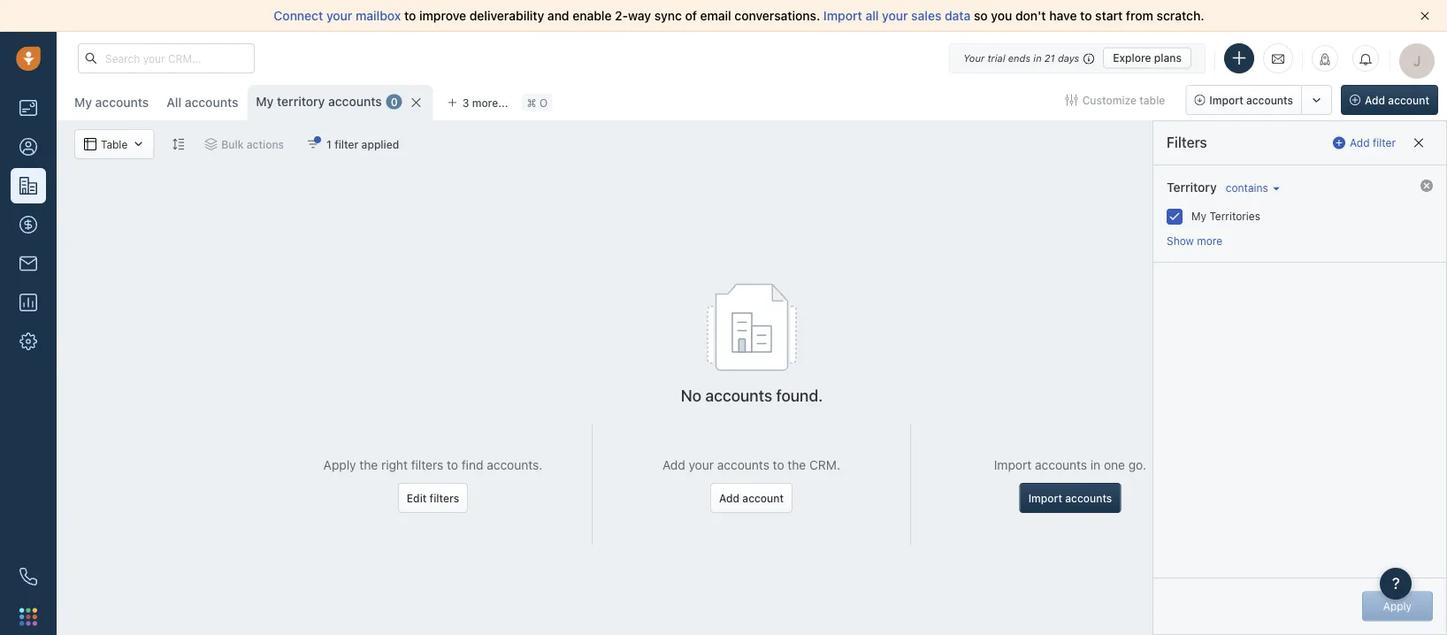 Task type: vqa. For each thing, say whether or not it's contained in the screenshot.


Task type: describe. For each thing, give the bounding box(es) containing it.
territories
[[1209, 210, 1260, 222]]

phone image
[[19, 568, 37, 586]]

21
[[1044, 52, 1055, 64]]

0 horizontal spatial add account button
[[710, 483, 793, 513]]

filter for 1
[[334, 138, 359, 150]]

import accounts in one go.
[[994, 458, 1146, 472]]

have
[[1049, 8, 1077, 23]]

to left find
[[447, 458, 458, 472]]

email
[[700, 8, 731, 23]]

container_wx8msf4aqz5i3rn1 image inside table popup button
[[132, 138, 144, 150]]

o
[[540, 96, 548, 109]]

table
[[101, 138, 128, 150]]

connect your mailbox link
[[274, 8, 404, 23]]

my territories
[[1191, 210, 1260, 222]]

my territory accounts link
[[256, 93, 382, 111]]

connect
[[274, 8, 323, 23]]

all accounts
[[167, 95, 238, 110]]

show more
[[1167, 235, 1222, 247]]

explore plans
[[1113, 52, 1182, 64]]

deliverability
[[469, 8, 544, 23]]

to left start
[[1080, 8, 1092, 23]]

start
[[1095, 8, 1123, 23]]

filter for add
[[1373, 137, 1396, 149]]

no accounts found.
[[681, 386, 823, 405]]

applied
[[361, 138, 399, 150]]

data
[[945, 8, 971, 23]]

⌘ o
[[527, 96, 548, 109]]

1 filter applied
[[326, 138, 399, 150]]

Search your CRM... text field
[[78, 43, 255, 73]]

0 vertical spatial filters
[[411, 458, 443, 472]]

sync
[[654, 8, 682, 23]]

my for my territories
[[1191, 210, 1206, 222]]

ends
[[1008, 52, 1031, 64]]

find
[[462, 458, 483, 472]]

1 horizontal spatial add account
[[1365, 94, 1429, 106]]

0 horizontal spatial account
[[742, 492, 784, 504]]

filters inside button
[[430, 492, 459, 504]]

0 horizontal spatial import accounts
[[1028, 492, 1112, 504]]

edit filters
[[407, 492, 459, 504]]

actions
[[247, 138, 284, 150]]

container_wx8msf4aqz5i3rn1 image for bulk actions
[[205, 138, 217, 150]]

show more link
[[1167, 235, 1222, 247]]

accounts up table
[[95, 95, 149, 110]]

your trial ends in 21 days
[[963, 52, 1079, 64]]

apply the right filters to find accounts.
[[323, 458, 542, 472]]

0 vertical spatial account
[[1388, 94, 1429, 106]]

1 filter applied button
[[296, 129, 411, 159]]

to left crm.
[[773, 458, 784, 472]]

3
[[462, 96, 469, 109]]

2 horizontal spatial your
[[882, 8, 908, 23]]

your
[[963, 52, 985, 64]]

show
[[1167, 235, 1194, 247]]

to right mailbox
[[404, 8, 416, 23]]

1 the from the left
[[359, 458, 378, 472]]

your for add your accounts to the crm.
[[689, 458, 714, 472]]

don't
[[1015, 8, 1046, 23]]

and
[[547, 8, 569, 23]]

⌘
[[527, 96, 537, 109]]

crm.
[[809, 458, 840, 472]]

0 horizontal spatial add account
[[719, 492, 784, 504]]

3 more...
[[462, 96, 508, 109]]

bulk actions
[[221, 138, 284, 150]]

table
[[1139, 94, 1165, 106]]

one
[[1104, 458, 1125, 472]]

way
[[628, 8, 651, 23]]

connect your mailbox to improve deliverability and enable 2-way sync of email conversations. import all your sales data so you don't have to start from scratch.
[[274, 8, 1204, 23]]



Task type: locate. For each thing, give the bounding box(es) containing it.
explore
[[1113, 52, 1151, 64]]

account down the add your accounts to the crm.
[[742, 492, 784, 504]]

the
[[359, 458, 378, 472], [788, 458, 806, 472]]

my accounts button
[[65, 85, 158, 120], [74, 95, 149, 110]]

1 horizontal spatial the
[[788, 458, 806, 472]]

1 vertical spatial in
[[1091, 458, 1101, 472]]

apply
[[323, 458, 356, 472]]

no
[[681, 386, 701, 405]]

all
[[865, 8, 879, 23]]

accounts right no
[[705, 386, 772, 405]]

1 vertical spatial add account button
[[710, 483, 793, 513]]

0 vertical spatial import accounts
[[1209, 94, 1293, 106]]

1 vertical spatial account
[[742, 492, 784, 504]]

accounts down "no accounts found."
[[717, 458, 769, 472]]

filters right right
[[411, 458, 443, 472]]

add inside 'link'
[[1350, 137, 1370, 149]]

your down no
[[689, 458, 714, 472]]

1
[[326, 138, 332, 150]]

add
[[1365, 94, 1385, 106], [1350, 137, 1370, 149], [662, 458, 685, 472], [719, 492, 740, 504]]

import accounts button down email icon
[[1186, 85, 1302, 115]]

edit
[[407, 492, 427, 504]]

my
[[256, 94, 274, 109], [74, 95, 92, 110], [1191, 210, 1206, 222]]

my for my territory accounts 0
[[256, 94, 274, 109]]

accounts down the import accounts in one go.
[[1065, 492, 1112, 504]]

bulk
[[221, 138, 244, 150]]

from
[[1126, 8, 1153, 23]]

filter
[[1373, 137, 1396, 149], [334, 138, 359, 150]]

container_wx8msf4aqz5i3rn1 image for customize table button
[[1066, 94, 1078, 106]]

my accounts
[[74, 95, 149, 110]]

my left territory
[[256, 94, 274, 109]]

you
[[991, 8, 1012, 23]]

0 horizontal spatial your
[[326, 8, 352, 23]]

2-
[[615, 8, 628, 23]]

territory
[[277, 94, 325, 109]]

0 vertical spatial in
[[1033, 52, 1042, 64]]

plans
[[1154, 52, 1182, 64]]

0 horizontal spatial container_wx8msf4aqz5i3rn1 image
[[84, 138, 96, 150]]

my up table popup button in the top left of the page
[[74, 95, 92, 110]]

table button
[[74, 129, 154, 159]]

your for connect your mailbox to improve deliverability and enable 2-way sync of email conversations. import all your sales data so you don't have to start from scratch.
[[326, 8, 352, 23]]

in left 21 at the top of the page
[[1033, 52, 1042, 64]]

container_wx8msf4aqz5i3rn1 image inside customize table button
[[1066, 94, 1078, 106]]

1 horizontal spatial import accounts button
[[1186, 85, 1302, 115]]

import accounts down email icon
[[1209, 94, 1293, 106]]

filters
[[1167, 134, 1207, 151]]

import accounts group
[[1186, 85, 1332, 115]]

0 horizontal spatial filter
[[334, 138, 359, 150]]

more
[[1197, 235, 1222, 247]]

customize table button
[[1054, 85, 1177, 115]]

container_wx8msf4aqz5i3rn1 image left 1
[[307, 138, 319, 150]]

0 horizontal spatial import accounts button
[[1020, 483, 1121, 513]]

container_wx8msf4aqz5i3rn1 image for "1 filter applied" button
[[307, 138, 319, 150]]

1 vertical spatial import accounts button
[[1020, 483, 1121, 513]]

my for my accounts
[[74, 95, 92, 110]]

import inside group
[[1209, 94, 1243, 106]]

your left mailbox
[[326, 8, 352, 23]]

add account up 'add filter'
[[1365, 94, 1429, 106]]

go.
[[1128, 458, 1146, 472]]

1 horizontal spatial account
[[1388, 94, 1429, 106]]

0 vertical spatial add account
[[1365, 94, 1429, 106]]

close image
[[1421, 11, 1429, 20]]

accounts left "one"
[[1035, 458, 1087, 472]]

0 horizontal spatial my
[[74, 95, 92, 110]]

to
[[404, 8, 416, 23], [1080, 8, 1092, 23], [447, 458, 458, 472], [773, 458, 784, 472]]

accounts
[[1246, 94, 1293, 106], [328, 94, 382, 109], [95, 95, 149, 110], [185, 95, 238, 110], [705, 386, 772, 405], [717, 458, 769, 472], [1035, 458, 1087, 472], [1065, 492, 1112, 504]]

container_wx8msf4aqz5i3rn1 image left table
[[84, 138, 96, 150]]

my up show more
[[1191, 210, 1206, 222]]

edit filters button
[[398, 483, 468, 513]]

container_wx8msf4aqz5i3rn1 image inside table popup button
[[84, 138, 96, 150]]

phone element
[[11, 559, 46, 594]]

filter inside add filter 'link'
[[1373, 137, 1396, 149]]

so
[[974, 8, 988, 23]]

1 horizontal spatial container_wx8msf4aqz5i3rn1 image
[[205, 138, 217, 150]]

account up 'add filter'
[[1388, 94, 1429, 106]]

1 horizontal spatial filter
[[1373, 137, 1396, 149]]

my territory accounts 0
[[256, 94, 398, 109]]

contains button
[[1221, 180, 1280, 195]]

customize
[[1082, 94, 1137, 106]]

enable
[[573, 8, 612, 23]]

in
[[1033, 52, 1042, 64], [1091, 458, 1101, 472]]

conversations.
[[735, 8, 820, 23]]

1 vertical spatial add account
[[719, 492, 784, 504]]

2 horizontal spatial my
[[1191, 210, 1206, 222]]

accounts right all
[[185, 95, 238, 110]]

accounts left 0 on the left of page
[[328, 94, 382, 109]]

0 horizontal spatial the
[[359, 458, 378, 472]]

import accounts button down the import accounts in one go.
[[1020, 483, 1121, 513]]

add account down the add your accounts to the crm.
[[719, 492, 784, 504]]

add account button
[[1341, 85, 1438, 115], [710, 483, 793, 513]]

the left right
[[359, 458, 378, 472]]

accounts down email icon
[[1246, 94, 1293, 106]]

in left "one"
[[1091, 458, 1101, 472]]

accounts inside group
[[1246, 94, 1293, 106]]

2 the from the left
[[788, 458, 806, 472]]

0 vertical spatial import accounts button
[[1186, 85, 1302, 115]]

0
[[391, 95, 398, 108]]

your
[[326, 8, 352, 23], [882, 8, 908, 23], [689, 458, 714, 472]]

import accounts down the import accounts in one go.
[[1028, 492, 1112, 504]]

improve
[[419, 8, 466, 23]]

all accounts button
[[158, 85, 247, 120], [167, 95, 238, 110]]

all
[[167, 95, 181, 110]]

1 vertical spatial import accounts
[[1028, 492, 1112, 504]]

2 horizontal spatial container_wx8msf4aqz5i3rn1 image
[[1066, 94, 1078, 106]]

2 container_wx8msf4aqz5i3rn1 image from the left
[[205, 138, 217, 150]]

email image
[[1272, 51, 1284, 66]]

sales
[[911, 8, 941, 23]]

1 horizontal spatial your
[[689, 458, 714, 472]]

0 horizontal spatial in
[[1033, 52, 1042, 64]]

0 vertical spatial add account button
[[1341, 85, 1438, 115]]

container_wx8msf4aqz5i3rn1 image
[[1066, 94, 1078, 106], [132, 138, 144, 150], [307, 138, 319, 150]]

0 horizontal spatial container_wx8msf4aqz5i3rn1 image
[[132, 138, 144, 150]]

add your accounts to the crm.
[[662, 458, 840, 472]]

found.
[[776, 386, 823, 405]]

1 container_wx8msf4aqz5i3rn1 image from the left
[[84, 138, 96, 150]]

days
[[1058, 52, 1079, 64]]

add filter link
[[1333, 129, 1396, 157]]

style_myh0__igzzd8unmi image
[[172, 138, 184, 150]]

container_wx8msf4aqz5i3rn1 image
[[84, 138, 96, 150], [205, 138, 217, 150]]

add filter
[[1350, 137, 1396, 149]]

mailbox
[[356, 8, 401, 23]]

container_wx8msf4aqz5i3rn1 image for table
[[84, 138, 96, 150]]

contains
[[1226, 181, 1268, 194]]

1 horizontal spatial my
[[256, 94, 274, 109]]

container_wx8msf4aqz5i3rn1 image left customize
[[1066, 94, 1078, 106]]

territory
[[1167, 180, 1217, 195]]

customize table
[[1082, 94, 1165, 106]]

1 horizontal spatial add account button
[[1341, 85, 1438, 115]]

trial
[[987, 52, 1005, 64]]

container_wx8msf4aqz5i3rn1 image left bulk
[[205, 138, 217, 150]]

of
[[685, 8, 697, 23]]

import all your sales data link
[[823, 8, 974, 23]]

your right all
[[882, 8, 908, 23]]

filter inside "1 filter applied" button
[[334, 138, 359, 150]]

right
[[381, 458, 408, 472]]

filters
[[411, 458, 443, 472], [430, 492, 459, 504]]

3 more... button
[[438, 90, 518, 115]]

the left crm.
[[788, 458, 806, 472]]

add account button down the add your accounts to the crm.
[[710, 483, 793, 513]]

more...
[[472, 96, 508, 109]]

scratch.
[[1157, 8, 1204, 23]]

import accounts button
[[1186, 85, 1302, 115], [1020, 483, 1121, 513]]

explore plans link
[[1103, 47, 1191, 69]]

freshworks switcher image
[[19, 608, 37, 626]]

container_wx8msf4aqz5i3rn1 image inside "1 filter applied" button
[[307, 138, 319, 150]]

bulk actions button
[[193, 129, 296, 159]]

add account
[[1365, 94, 1429, 106], [719, 492, 784, 504]]

import accounts inside group
[[1209, 94, 1293, 106]]

container_wx8msf4aqz5i3rn1 image inside bulk actions button
[[205, 138, 217, 150]]

1 horizontal spatial container_wx8msf4aqz5i3rn1 image
[[307, 138, 319, 150]]

1 vertical spatial filters
[[430, 492, 459, 504]]

accounts.
[[487, 458, 542, 472]]

1 horizontal spatial import accounts
[[1209, 94, 1293, 106]]

container_wx8msf4aqz5i3rn1 image right table
[[132, 138, 144, 150]]

filters right edit
[[430, 492, 459, 504]]

1 horizontal spatial in
[[1091, 458, 1101, 472]]

add account button up 'add filter'
[[1341, 85, 1438, 115]]



